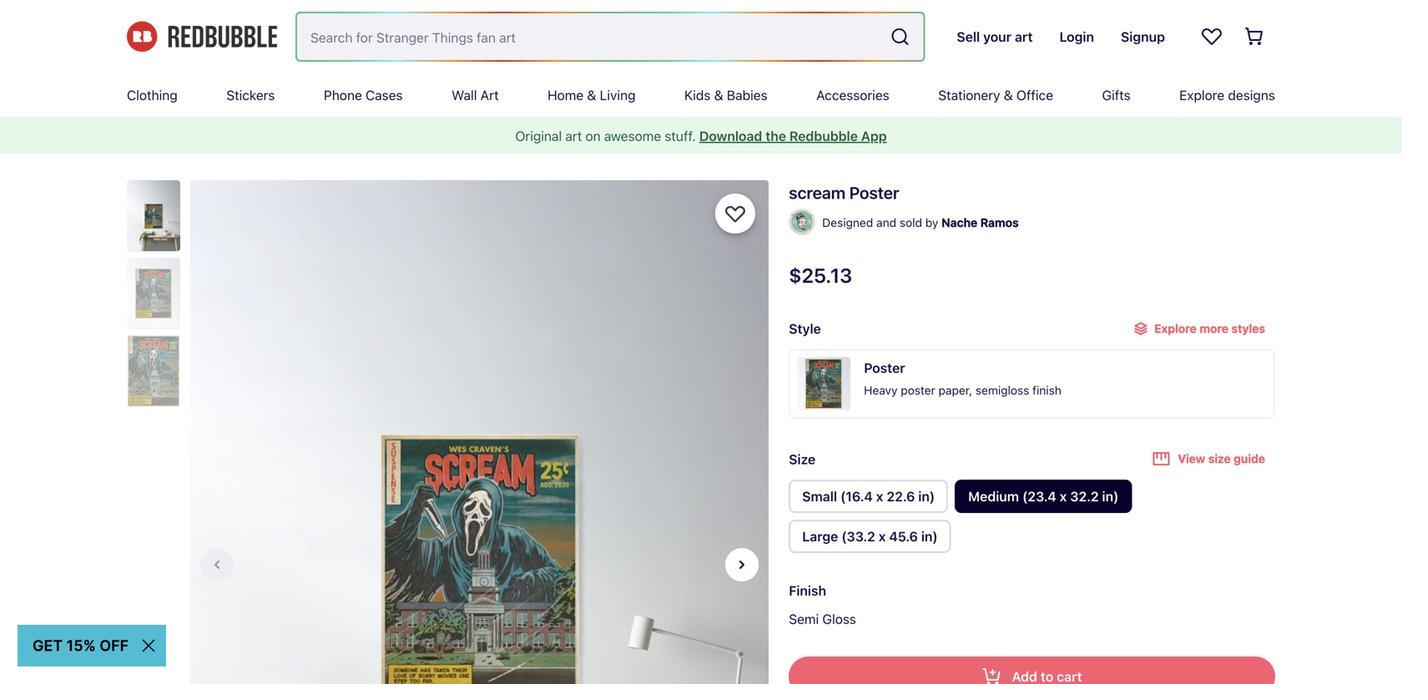Task type: locate. For each thing, give the bounding box(es) containing it.
semi gloss
[[789, 612, 857, 628]]

poster inside poster heavy poster paper, semigloss finish
[[864, 360, 906, 376]]

redbubble logo image
[[127, 21, 277, 52]]

paper,
[[939, 384, 973, 397]]

none radio inside size option group
[[789, 520, 952, 554]]

None radio
[[789, 480, 949, 514], [955, 480, 1133, 514], [789, 480, 949, 514], [955, 480, 1133, 514]]

poster
[[850, 183, 900, 203], [864, 360, 906, 376]]

stickers link
[[226, 73, 275, 117]]

gifts link
[[1103, 73, 1131, 117]]

image 1 of 3 group
[[190, 180, 769, 685]]

wall art
[[452, 87, 499, 103]]

phone cases link
[[324, 73, 403, 117]]

home & living link
[[548, 73, 636, 117]]

poster
[[901, 384, 936, 397]]

clothing
[[127, 87, 178, 103]]

$25.13
[[789, 264, 853, 287]]

size option group
[[789, 480, 1276, 560]]

home & living
[[548, 87, 636, 103]]

1 vertical spatial poster
[[864, 360, 906, 376]]

semi
[[789, 612, 819, 628]]

poster up and
[[850, 183, 900, 203]]

2 horizontal spatial &
[[1004, 87, 1014, 103]]

redbubble
[[790, 128, 858, 144]]

0 horizontal spatial &
[[587, 87, 597, 103]]

awesome
[[604, 128, 662, 144]]

None field
[[297, 13, 924, 60]]

original art on awesome stuff. download the redbubble app
[[516, 128, 887, 144]]

scream
[[789, 183, 846, 203]]

2 & from the left
[[715, 87, 724, 103]]

& right kids
[[715, 87, 724, 103]]

nache
[[942, 216, 978, 230]]

kids & babies link
[[685, 73, 768, 117]]

phone cases
[[324, 87, 403, 103]]

1 & from the left
[[587, 87, 597, 103]]

app
[[862, 128, 887, 144]]

3 & from the left
[[1004, 87, 1014, 103]]

phone
[[324, 87, 362, 103]]

explore
[[1180, 87, 1225, 103]]

& left living on the top
[[587, 87, 597, 103]]

living
[[600, 87, 636, 103]]

home
[[548, 87, 584, 103]]

menu bar
[[127, 73, 1276, 117]]

None radio
[[789, 520, 952, 554]]

1 horizontal spatial &
[[715, 87, 724, 103]]

by
[[926, 216, 939, 230]]

poster up "heavy"
[[864, 360, 906, 376]]

semigloss
[[976, 384, 1030, 397]]

& left office
[[1004, 87, 1014, 103]]

gifts
[[1103, 87, 1131, 103]]

download
[[700, 128, 763, 144]]

poster heavy poster paper, semigloss finish
[[864, 360, 1062, 397]]

&
[[587, 87, 597, 103], [715, 87, 724, 103], [1004, 87, 1014, 103]]

gloss
[[823, 612, 857, 628]]

menu bar containing clothing
[[127, 73, 1276, 117]]

art
[[481, 87, 499, 103]]



Task type: vqa. For each thing, say whether or not it's contained in the screenshot.
the scream
yes



Task type: describe. For each thing, give the bounding box(es) containing it.
0 vertical spatial poster
[[850, 183, 900, 203]]

kids
[[685, 87, 711, 103]]

designed and sold by nache ramos
[[823, 216, 1019, 230]]

the
[[766, 128, 787, 144]]

stationery & office link
[[939, 73, 1054, 117]]

stationery
[[939, 87, 1001, 103]]

ramos
[[981, 216, 1019, 230]]

finish
[[1033, 384, 1062, 397]]

cases
[[366, 87, 403, 103]]

designed
[[823, 216, 874, 230]]

art
[[566, 128, 582, 144]]

Search term search field
[[297, 13, 884, 60]]

explore designs
[[1180, 87, 1276, 103]]

finish
[[789, 583, 827, 599]]

clothing link
[[127, 73, 178, 117]]

sold
[[900, 216, 923, 230]]

heavy
[[864, 384, 898, 397]]

size
[[789, 452, 816, 468]]

download the redbubble app link
[[700, 128, 887, 144]]

on
[[586, 128, 601, 144]]

style element
[[789, 316, 1276, 426]]

explore designs link
[[1180, 73, 1276, 117]]

original
[[516, 128, 562, 144]]

style
[[789, 321, 822, 337]]

kids & babies
[[685, 87, 768, 103]]

& for home
[[587, 87, 597, 103]]

stationery & office
[[939, 87, 1054, 103]]

designs
[[1229, 87, 1276, 103]]

and
[[877, 216, 897, 230]]

accessories link
[[817, 73, 890, 117]]

stuff.
[[665, 128, 696, 144]]

scream poster
[[789, 183, 900, 203]]

nache ramos link
[[942, 213, 1019, 233]]

office
[[1017, 87, 1054, 103]]

wall art link
[[452, 73, 499, 117]]

poster image
[[798, 357, 851, 411]]

& for kids
[[715, 87, 724, 103]]

stickers
[[226, 87, 275, 103]]

babies
[[727, 87, 768, 103]]

image 2 of 3 group
[[769, 180, 1348, 685]]

wall
[[452, 87, 477, 103]]

accessories
[[817, 87, 890, 103]]

& for stationery
[[1004, 87, 1014, 103]]



